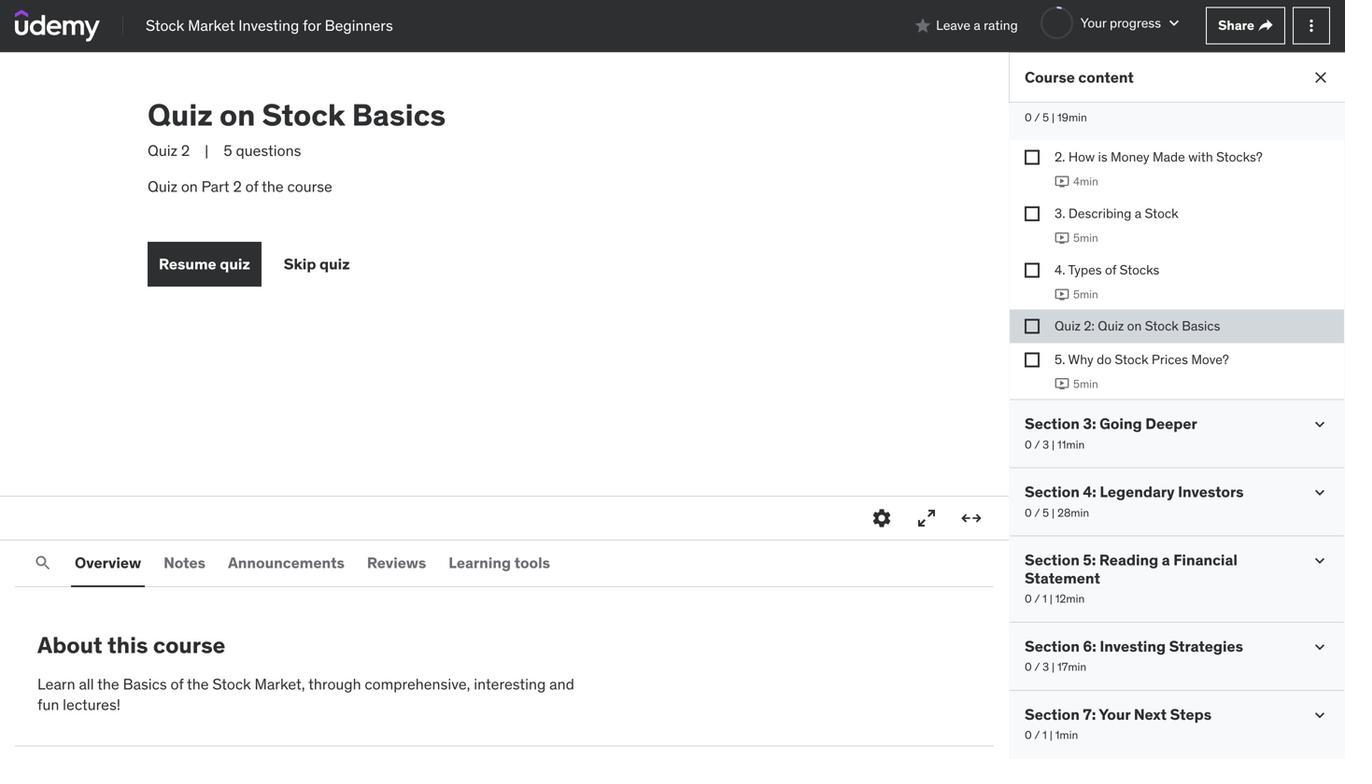 Task type: vqa. For each thing, say whether or not it's contained in the screenshot.
bottommost The Social
no



Task type: locate. For each thing, give the bounding box(es) containing it.
investing left for
[[239, 16, 299, 35]]

1 vertical spatial on
[[181, 177, 198, 196]]

2 vertical spatial of
[[171, 675, 184, 694]]

3 small image from the top
[[1311, 638, 1330, 657]]

the down questions
[[262, 177, 284, 196]]

made
[[1153, 149, 1186, 165]]

1 3 from the top
[[1043, 438, 1050, 452]]

investing
[[239, 16, 299, 35], [1100, 637, 1166, 656]]

tools
[[515, 554, 550, 573]]

0 vertical spatial on
[[220, 96, 256, 134]]

1 vertical spatial 3
[[1043, 660, 1050, 675]]

small image for section 7: your next steps
[[1311, 706, 1330, 725]]

0 vertical spatial 5min
[[1074, 231, 1099, 245]]

2 horizontal spatial on
[[1128, 318, 1142, 335]]

0 inside section 2: stock basics 0 / 5 | 19min
[[1025, 110, 1032, 125]]

quiz on stock basics
[[148, 96, 446, 134]]

| left 17min
[[1052, 660, 1055, 675]]

investing inside section 6: investing strategies 0 / 3 | 17min
[[1100, 637, 1166, 656]]

| inside section 3: going deeper 0 / 3 | 11min
[[1052, 438, 1055, 452]]

on left part
[[181, 177, 198, 196]]

a
[[974, 17, 981, 34], [1135, 205, 1142, 222], [1162, 551, 1171, 570]]

6 0 from the top
[[1025, 728, 1032, 743]]

2 0 from the top
[[1025, 438, 1032, 452]]

3 left 17min
[[1043, 660, 1050, 675]]

play types of stocks image
[[1055, 287, 1070, 302]]

2 vertical spatial 5min
[[1074, 377, 1099, 391]]

quiz 2
[[148, 141, 190, 160]]

leave
[[937, 17, 971, 34]]

5 for section 4: legendary investors
[[1043, 506, 1050, 520]]

0 for section 3: going deeper
[[1025, 438, 1032, 452]]

5 for section 2: stock basics
[[1043, 110, 1050, 125]]

a right describing
[[1135, 205, 1142, 222]]

going
[[1100, 415, 1143, 434]]

1 vertical spatial 5min
[[1074, 287, 1099, 302]]

2 section from the top
[[1025, 415, 1080, 434]]

section inside section 6: investing strategies 0 / 3 | 17min
[[1025, 637, 1080, 656]]

1 horizontal spatial a
[[1135, 205, 1142, 222]]

stock down 2. how is money made with stocks?
[[1145, 205, 1179, 222]]

4.
[[1055, 261, 1066, 278]]

2 1 from the top
[[1043, 728, 1047, 743]]

basics
[[1145, 87, 1192, 107], [352, 96, 446, 134], [1182, 318, 1221, 335], [123, 675, 167, 694]]

0
[[1025, 110, 1032, 125], [1025, 438, 1032, 452], [1025, 506, 1032, 520], [1025, 592, 1032, 607], [1025, 660, 1032, 675], [1025, 728, 1032, 743]]

expanded view image
[[961, 507, 983, 530]]

sidebar element
[[1009, 5, 1346, 760]]

6 / from the top
[[1035, 728, 1040, 743]]

basics for quiz on stock basics
[[352, 96, 446, 134]]

the right the all
[[97, 675, 119, 694]]

3 / from the top
[[1035, 506, 1040, 520]]

2 small image from the top
[[1311, 484, 1330, 502]]

notes button
[[160, 541, 209, 586]]

quiz 2: quiz on stock basics
[[1055, 318, 1221, 335]]

/ inside section 2: stock basics 0 / 5 | 19min
[[1035, 110, 1040, 125]]

progress
[[1110, 14, 1162, 31]]

of right types
[[1106, 261, 1117, 278]]

/ left '28min'
[[1035, 506, 1040, 520]]

basics inside section 2: stock basics 0 / 5 | 19min
[[1145, 87, 1192, 107]]

section inside section 3: going deeper 0 / 3 | 11min
[[1025, 415, 1080, 434]]

0 horizontal spatial 2
[[181, 141, 190, 160]]

2 5min from the top
[[1074, 287, 1099, 302]]

do
[[1097, 351, 1112, 368]]

section for section 7: your next steps
[[1025, 705, 1080, 725]]

quiz
[[148, 96, 213, 134], [148, 141, 178, 160], [148, 177, 178, 196], [1055, 318, 1081, 335], [1098, 318, 1125, 335]]

5 inside section 2: stock basics 0 / 5 | 19min
[[1043, 110, 1050, 125]]

skip quiz link
[[284, 242, 350, 287]]

5 left 19min
[[1043, 110, 1050, 125]]

/ left 19min
[[1035, 110, 1040, 125]]

5 left '28min'
[[1043, 506, 1050, 520]]

1 left the 12min
[[1043, 592, 1047, 607]]

2: down course content at the right top of the page
[[1084, 87, 1097, 107]]

stocks?
[[1217, 149, 1263, 165]]

1 horizontal spatial quiz
[[320, 255, 350, 274]]

section left 5:
[[1025, 551, 1080, 570]]

0 vertical spatial xsmall image
[[1025, 206, 1040, 221]]

investing for strategies
[[1100, 637, 1166, 656]]

2 vertical spatial small image
[[1311, 638, 1330, 657]]

6 section from the top
[[1025, 705, 1080, 725]]

section up '28min'
[[1025, 483, 1080, 502]]

quiz for skip quiz
[[320, 255, 350, 274]]

basics for learn all the basics of the stock market, through comprehensive, interesting and fun lectures!
[[123, 675, 167, 694]]

investing for for
[[239, 16, 299, 35]]

section for section 4: legendary investors
[[1025, 483, 1080, 502]]

beginners
[[325, 16, 393, 35]]

market
[[188, 16, 235, 35]]

| inside section 6: investing strategies 0 / 3 | 17min
[[1052, 660, 1055, 675]]

stock up questions
[[262, 96, 345, 134]]

of inside sidebar element
[[1106, 261, 1117, 278]]

0 for section 4: legendary investors
[[1025, 506, 1032, 520]]

0 vertical spatial small image
[[1311, 88, 1330, 107]]

0 vertical spatial 5
[[1043, 110, 1050, 125]]

reviews
[[367, 554, 426, 573]]

3 0 from the top
[[1025, 506, 1032, 520]]

1 0 from the top
[[1025, 110, 1032, 125]]

the down about this course
[[187, 675, 209, 694]]

1 vertical spatial 1
[[1043, 728, 1047, 743]]

/ inside the section 5: reading a financial statement 0 / 1 | 12min
[[1035, 592, 1040, 607]]

3 section from the top
[[1025, 483, 1080, 502]]

xsmall image left 5. on the top right of page
[[1025, 353, 1040, 368]]

section for section 6: investing strategies
[[1025, 637, 1080, 656]]

/ inside section 3: going deeper 0 / 3 | 11min
[[1035, 438, 1040, 452]]

11min
[[1058, 438, 1085, 452]]

2 vertical spatial on
[[1128, 318, 1142, 335]]

0 inside section 6: investing strategies 0 / 3 | 17min
[[1025, 660, 1032, 675]]

section down course
[[1025, 87, 1080, 107]]

1 section from the top
[[1025, 87, 1080, 107]]

0 horizontal spatial quiz
[[220, 255, 250, 274]]

0 left 17min
[[1025, 660, 1032, 675]]

legendary
[[1100, 483, 1175, 502]]

next
[[1134, 705, 1167, 725]]

5 section from the top
[[1025, 637, 1080, 656]]

content
[[1079, 68, 1134, 87]]

on inside sidebar element
[[1128, 318, 1142, 335]]

2 vertical spatial 5
[[1043, 506, 1050, 520]]

learning tools button
[[445, 541, 554, 586]]

0 down statement
[[1025, 592, 1032, 607]]

basics inside learn all the basics of the stock market, through comprehensive, interesting and fun lectures!
[[123, 675, 167, 694]]

| inside section 4: legendary investors 0 / 5 | 28min
[[1052, 506, 1055, 520]]

|
[[1052, 110, 1055, 125], [205, 141, 209, 160], [1052, 438, 1055, 452], [1052, 506, 1055, 520], [1050, 592, 1053, 607], [1052, 660, 1055, 675], [1050, 728, 1053, 743]]

1 vertical spatial of
[[1106, 261, 1117, 278]]

statement
[[1025, 569, 1101, 588]]

quiz down play types of stocks image
[[1055, 318, 1081, 335]]

| inside the section 5: reading a financial statement 0 / 1 | 12min
[[1050, 592, 1053, 607]]

on
[[220, 96, 256, 134], [181, 177, 198, 196], [1128, 318, 1142, 335]]

section inside section 7: your next steps 0 / 1 | 1min
[[1025, 705, 1080, 725]]

3 5min from the top
[[1074, 377, 1099, 391]]

interesting
[[474, 675, 546, 694]]

0 inside section 4: legendary investors 0 / 5 | 28min
[[1025, 506, 1032, 520]]

of for quiz on part 2 of the course
[[245, 177, 258, 196]]

| left 11min
[[1052, 438, 1055, 452]]

0 horizontal spatial a
[[974, 17, 981, 34]]

leave a rating button
[[914, 3, 1018, 48]]

2: inside section 2: stock basics 0 / 5 | 19min
[[1084, 87, 1097, 107]]

2 vertical spatial a
[[1162, 551, 1171, 570]]

financial
[[1174, 551, 1238, 570]]

0 vertical spatial investing
[[239, 16, 299, 35]]

2 3 from the top
[[1043, 660, 1050, 675]]

for
[[303, 16, 321, 35]]

0 vertical spatial course
[[287, 177, 333, 196]]

0 vertical spatial of
[[245, 177, 258, 196]]

2 xsmall image from the top
[[1025, 353, 1040, 368]]

/ left 17min
[[1035, 660, 1040, 675]]

/ left the 1min
[[1035, 728, 1040, 743]]

5 inside section 4: legendary investors 0 / 5 | 28min
[[1043, 506, 1050, 520]]

learn all the basics of the stock market, through comprehensive, interesting and fun lectures!
[[37, 675, 575, 715]]

your left progress
[[1081, 14, 1107, 31]]

0 vertical spatial your
[[1081, 14, 1107, 31]]

7:
[[1084, 705, 1097, 725]]

1 inside section 7: your next steps 0 / 1 | 1min
[[1043, 728, 1047, 743]]

5min for types
[[1074, 287, 1099, 302]]

2: for section
[[1084, 87, 1097, 107]]

2 quiz from the left
[[320, 255, 350, 274]]

1 horizontal spatial on
[[220, 96, 256, 134]]

1 / from the top
[[1035, 110, 1040, 125]]

/
[[1035, 110, 1040, 125], [1035, 438, 1040, 452], [1035, 506, 1040, 520], [1035, 592, 1040, 607], [1035, 660, 1040, 675], [1035, 728, 1040, 743]]

0 left '28min'
[[1025, 506, 1032, 520]]

1 vertical spatial 2:
[[1084, 318, 1095, 335]]

3:
[[1084, 415, 1097, 434]]

/ inside section 4: legendary investors 0 / 5 | 28min
[[1035, 506, 1040, 520]]

course down questions
[[287, 177, 333, 196]]

5 up quiz on part 2 of the course
[[224, 141, 232, 160]]

2 horizontal spatial a
[[1162, 551, 1171, 570]]

a left "rating" in the right of the page
[[974, 17, 981, 34]]

settings image
[[871, 507, 893, 530]]

through
[[309, 675, 361, 694]]

xsmall image left 3.
[[1025, 206, 1040, 221]]

0 horizontal spatial investing
[[239, 16, 299, 35]]

your right 7:
[[1099, 705, 1131, 725]]

1 horizontal spatial of
[[245, 177, 258, 196]]

1 5min from the top
[[1074, 231, 1099, 245]]

2 / from the top
[[1035, 438, 1040, 452]]

| left 19min
[[1052, 110, 1055, 125]]

1 1 from the top
[[1043, 592, 1047, 607]]

section inside section 2: stock basics 0 / 5 | 19min
[[1025, 87, 1080, 107]]

on up 5. why do stock prices move?
[[1128, 318, 1142, 335]]

quiz inside button
[[220, 255, 250, 274]]

course content
[[1025, 68, 1134, 87]]

a right reading
[[1162, 551, 1171, 570]]

0 left 11min
[[1025, 438, 1032, 452]]

1 left the 1min
[[1043, 728, 1047, 743]]

stock market investing for beginners link
[[146, 15, 393, 36]]

5min right play types of stocks image
[[1074, 287, 1099, 302]]

section inside the section 5: reading a financial statement 0 / 1 | 12min
[[1025, 551, 1080, 570]]

your inside section 7: your next steps 0 / 1 | 1min
[[1099, 705, 1131, 725]]

small image
[[1165, 14, 1184, 32], [914, 16, 933, 35], [1311, 416, 1330, 434], [1311, 552, 1330, 571], [1311, 706, 1330, 725]]

/ inside section 6: investing strategies 0 / 3 | 17min
[[1035, 660, 1040, 675]]

section up 17min
[[1025, 637, 1080, 656]]

0 left the 1min
[[1025, 728, 1032, 743]]

section 5: reading a financial statement button
[[1025, 551, 1296, 588]]

small image for strategies
[[1311, 638, 1330, 657]]

5min
[[1074, 231, 1099, 245], [1074, 287, 1099, 302], [1074, 377, 1099, 391]]

how
[[1069, 149, 1095, 165]]

share button
[[1207, 7, 1286, 44]]

section up the 1min
[[1025, 705, 1080, 725]]

2 up quiz on part 2 of the course
[[181, 141, 190, 160]]

your
[[1081, 14, 1107, 31], [1099, 705, 1131, 725]]

quiz up quiz 2
[[148, 96, 213, 134]]

xsmall image for 3. describing a stock
[[1025, 206, 1040, 221]]

0 horizontal spatial on
[[181, 177, 198, 196]]

a inside button
[[974, 17, 981, 34]]

1 vertical spatial small image
[[1311, 484, 1330, 502]]

5 / from the top
[[1035, 660, 1040, 675]]

1 vertical spatial investing
[[1100, 637, 1166, 656]]

5 0 from the top
[[1025, 660, 1032, 675]]

section inside section 4: legendary investors 0 / 5 | 28min
[[1025, 483, 1080, 502]]

| inside section 2: stock basics 0 / 5 | 19min
[[1052, 110, 1055, 125]]

investing right 6:
[[1100, 637, 1166, 656]]

1 vertical spatial your
[[1099, 705, 1131, 725]]

2 horizontal spatial the
[[262, 177, 284, 196]]

xsmall image
[[1259, 18, 1274, 33], [1025, 150, 1040, 165], [1025, 263, 1040, 278], [1025, 319, 1040, 334]]

0 vertical spatial 1
[[1043, 592, 1047, 607]]

quiz right the skip
[[320, 255, 350, 274]]

5min right play describing a stock image
[[1074, 231, 1099, 245]]

4 / from the top
[[1035, 592, 1040, 607]]

of inside learn all the basics of the stock market, through comprehensive, interesting and fun lectures!
[[171, 675, 184, 694]]

| left the 12min
[[1050, 592, 1053, 607]]

small image inside the leave a rating button
[[914, 16, 933, 35]]

udemy image
[[15, 10, 100, 42]]

0 inside section 3: going deeper 0 / 3 | 11min
[[1025, 438, 1032, 452]]

course
[[287, 177, 333, 196], [153, 632, 226, 660]]

announcements button
[[224, 541, 349, 586]]

stock down the 'content'
[[1100, 87, 1142, 107]]

0 horizontal spatial course
[[153, 632, 226, 660]]

3 inside section 3: going deeper 0 / 3 | 11min
[[1043, 438, 1050, 452]]

section for section 3: going deeper
[[1025, 415, 1080, 434]]

of down about this course
[[171, 675, 184, 694]]

3 left 11min
[[1043, 438, 1050, 452]]

section up 11min
[[1025, 415, 1080, 434]]

2 horizontal spatial of
[[1106, 261, 1117, 278]]

types
[[1069, 261, 1102, 278]]

4 0 from the top
[[1025, 592, 1032, 607]]

stock left market,
[[213, 675, 251, 694]]

0 vertical spatial 3
[[1043, 438, 1050, 452]]

1 horizontal spatial the
[[187, 675, 209, 694]]

/ down statement
[[1035, 592, 1040, 607]]

1 quiz from the left
[[220, 255, 250, 274]]

3 for section 3: going deeper
[[1043, 438, 1050, 452]]

0 horizontal spatial of
[[171, 675, 184, 694]]

1 vertical spatial 2
[[233, 177, 242, 196]]

3 for section 6: investing strategies
[[1043, 660, 1050, 675]]

1
[[1043, 592, 1047, 607], [1043, 728, 1047, 743]]

resume quiz
[[159, 255, 250, 274]]

2: up why on the top right
[[1084, 318, 1095, 335]]

of
[[245, 177, 258, 196], [1106, 261, 1117, 278], [171, 675, 184, 694]]

1 xsmall image from the top
[[1025, 206, 1040, 221]]

1 horizontal spatial investing
[[1100, 637, 1166, 656]]

5min for describing
[[1074, 231, 1099, 245]]

resume
[[159, 255, 217, 274]]

xsmall image
[[1025, 206, 1040, 221], [1025, 353, 1040, 368]]

of right part
[[245, 177, 258, 196]]

1 horizontal spatial 2
[[233, 177, 242, 196]]

3. describing a stock
[[1055, 205, 1179, 222]]

0 vertical spatial 2
[[181, 141, 190, 160]]

on up the 5 questions
[[220, 96, 256, 134]]

| left the 1min
[[1050, 728, 1053, 743]]

section for section 5: reading a financial statement
[[1025, 551, 1080, 570]]

announcements
[[228, 554, 345, 573]]

section for section 2: stock basics
[[1025, 87, 1080, 107]]

quiz down quiz 2
[[148, 177, 178, 196]]

1 small image from the top
[[1311, 88, 1330, 107]]

small image for investors
[[1311, 484, 1330, 502]]

actions image
[[1303, 16, 1321, 35]]

6:
[[1084, 637, 1097, 656]]

/ left 11min
[[1035, 438, 1040, 452]]

of for learn all the basics of the stock market, through comprehensive, interesting and fun lectures!
[[171, 675, 184, 694]]

quiz up quiz on part 2 of the course
[[148, 141, 178, 160]]

/ for section 4: legendary investors
[[1035, 506, 1040, 520]]

course right this
[[153, 632, 226, 660]]

small image
[[1311, 88, 1330, 107], [1311, 484, 1330, 502], [1311, 638, 1330, 657]]

0 vertical spatial a
[[974, 17, 981, 34]]

3 inside section 6: investing strategies 0 / 3 | 17min
[[1043, 660, 1050, 675]]

on for stock
[[220, 96, 256, 134]]

section 3: going deeper 0 / 3 | 11min
[[1025, 415, 1198, 452]]

section
[[1025, 87, 1080, 107], [1025, 415, 1080, 434], [1025, 483, 1080, 502], [1025, 551, 1080, 570], [1025, 637, 1080, 656], [1025, 705, 1080, 725]]

learning tools
[[449, 554, 550, 573]]

section 5: reading a financial statement 0 / 1 | 12min
[[1025, 551, 1238, 607]]

comprehensive,
[[365, 675, 470, 694]]

1 vertical spatial xsmall image
[[1025, 353, 1040, 368]]

1 horizontal spatial course
[[287, 177, 333, 196]]

5min right play why do stock prices move? icon
[[1074, 377, 1099, 391]]

on for part
[[181, 177, 198, 196]]

0 vertical spatial 2:
[[1084, 87, 1097, 107]]

4 section from the top
[[1025, 551, 1080, 570]]

| left '28min'
[[1052, 506, 1055, 520]]

stock up prices
[[1146, 318, 1179, 335]]

2 right part
[[233, 177, 242, 196]]

0 left 19min
[[1025, 110, 1032, 125]]

quiz right "resume"
[[220, 255, 250, 274]]

section 6: investing strategies button
[[1025, 637, 1244, 656]]



Task type: describe. For each thing, give the bounding box(es) containing it.
share
[[1219, 17, 1255, 34]]

section 7: your next steps button
[[1025, 705, 1212, 725]]

stocks
[[1120, 261, 1160, 278]]

quiz for resume quiz
[[220, 255, 250, 274]]

0 inside section 7: your next steps 0 / 1 | 1min
[[1025, 728, 1032, 743]]

5:
[[1084, 551, 1097, 570]]

12min
[[1056, 592, 1085, 607]]

0 for section 2: stock basics
[[1025, 110, 1032, 125]]

section 4: legendary investors 0 / 5 | 28min
[[1025, 483, 1244, 520]]

is
[[1099, 149, 1108, 165]]

section 6: investing strategies 0 / 3 | 17min
[[1025, 637, 1244, 675]]

fullscreen image
[[916, 507, 938, 530]]

5 questions
[[224, 141, 301, 160]]

small image for basics
[[1311, 88, 1330, 107]]

a inside the section 5: reading a financial statement 0 / 1 | 12min
[[1162, 551, 1171, 570]]

all
[[79, 675, 94, 694]]

reading
[[1100, 551, 1159, 570]]

section 7: your next steps 0 / 1 | 1min
[[1025, 705, 1212, 743]]

the for basics
[[187, 675, 209, 694]]

your progress button
[[1041, 7, 1184, 39]]

quiz for quiz on stock basics
[[148, 96, 213, 134]]

strategies
[[1170, 637, 1244, 656]]

28min
[[1058, 506, 1090, 520]]

play describing a stock image
[[1055, 231, 1070, 246]]

/ for section 2: stock basics
[[1035, 110, 1040, 125]]

skip
[[284, 255, 316, 274]]

xsmall image inside share button
[[1259, 18, 1274, 33]]

small image for section 5: reading a financial statement
[[1311, 552, 1330, 571]]

2.
[[1055, 149, 1066, 165]]

market,
[[255, 675, 305, 694]]

stock inside learn all the basics of the stock market, through comprehensive, interesting and fun lectures!
[[213, 675, 251, 694]]

| up part
[[205, 141, 209, 160]]

2. how is money made with stocks?
[[1055, 149, 1263, 165]]

search image
[[34, 554, 52, 573]]

investors
[[1179, 483, 1244, 502]]

17min
[[1058, 660, 1087, 675]]

learning
[[449, 554, 511, 573]]

5. why do stock prices move?
[[1055, 351, 1230, 368]]

5min for why
[[1074, 377, 1099, 391]]

overview button
[[71, 541, 145, 586]]

play why do stock prices move? image
[[1055, 377, 1070, 392]]

why
[[1069, 351, 1094, 368]]

quiz for quiz 2
[[148, 141, 178, 160]]

0 horizontal spatial the
[[97, 675, 119, 694]]

your inside dropdown button
[[1081, 14, 1107, 31]]

1 vertical spatial course
[[153, 632, 226, 660]]

2: for quiz
[[1084, 318, 1095, 335]]

steps
[[1171, 705, 1212, 725]]

rating
[[984, 17, 1018, 34]]

move?
[[1192, 351, 1230, 368]]

deeper
[[1146, 415, 1198, 434]]

quiz on part 2 of the course
[[148, 177, 333, 196]]

reviews button
[[363, 541, 430, 586]]

close course content sidebar image
[[1312, 68, 1331, 87]]

prices
[[1152, 351, 1189, 368]]

course
[[1025, 68, 1076, 87]]

/ inside section 7: your next steps 0 / 1 | 1min
[[1035, 728, 1040, 743]]

quiz for quiz 2: quiz on stock basics
[[1055, 318, 1081, 335]]

small image for section 3: going deeper
[[1311, 416, 1330, 434]]

basics for section 2: stock basics 0 / 5 | 19min
[[1145, 87, 1192, 107]]

leave a rating
[[937, 17, 1018, 34]]

quiz up do
[[1098, 318, 1125, 335]]

your progress
[[1081, 14, 1162, 31]]

lectures!
[[63, 696, 121, 715]]

quiz for quiz on part 2 of the course
[[148, 177, 178, 196]]

play how is money made with stocks? image
[[1055, 174, 1070, 189]]

money
[[1111, 149, 1150, 165]]

0 for section 6: investing strategies
[[1025, 660, 1032, 675]]

1 vertical spatial 5
[[224, 141, 232, 160]]

the for 2
[[262, 177, 284, 196]]

about this course
[[37, 632, 226, 660]]

resume quiz button
[[148, 242, 261, 287]]

and
[[550, 675, 575, 694]]

stock inside section 2: stock basics 0 / 5 | 19min
[[1100, 87, 1142, 107]]

learn
[[37, 675, 75, 694]]

/ for section 3: going deeper
[[1035, 438, 1040, 452]]

fun
[[37, 696, 59, 715]]

overview
[[75, 554, 141, 573]]

5.
[[1055, 351, 1066, 368]]

about
[[37, 632, 102, 660]]

19min
[[1058, 110, 1088, 125]]

1 inside the section 5: reading a financial statement 0 / 1 | 12min
[[1043, 592, 1047, 607]]

section 3: going deeper button
[[1025, 415, 1198, 434]]

4:
[[1084, 483, 1097, 502]]

1 vertical spatial a
[[1135, 205, 1142, 222]]

stock market investing for beginners
[[146, 16, 393, 35]]

this
[[107, 632, 148, 660]]

section 4: legendary investors button
[[1025, 483, 1244, 502]]

4min
[[1074, 174, 1099, 189]]

0 inside the section 5: reading a financial statement 0 / 1 | 12min
[[1025, 592, 1032, 607]]

/ for section 6: investing strategies
[[1035, 660, 1040, 675]]

stock right do
[[1115, 351, 1149, 368]]

section 2: stock basics button
[[1025, 87, 1192, 107]]

part
[[202, 177, 230, 196]]

3.
[[1055, 205, 1066, 222]]

stock left 'market'
[[146, 16, 184, 35]]

describing
[[1069, 205, 1132, 222]]

1min
[[1056, 728, 1079, 743]]

xsmall image for 5. why do stock prices move?
[[1025, 353, 1040, 368]]

small image inside your progress dropdown button
[[1165, 14, 1184, 32]]

skip quiz
[[284, 255, 350, 274]]

| inside section 7: your next steps 0 / 1 | 1min
[[1050, 728, 1053, 743]]

4. types of stocks
[[1055, 261, 1160, 278]]



